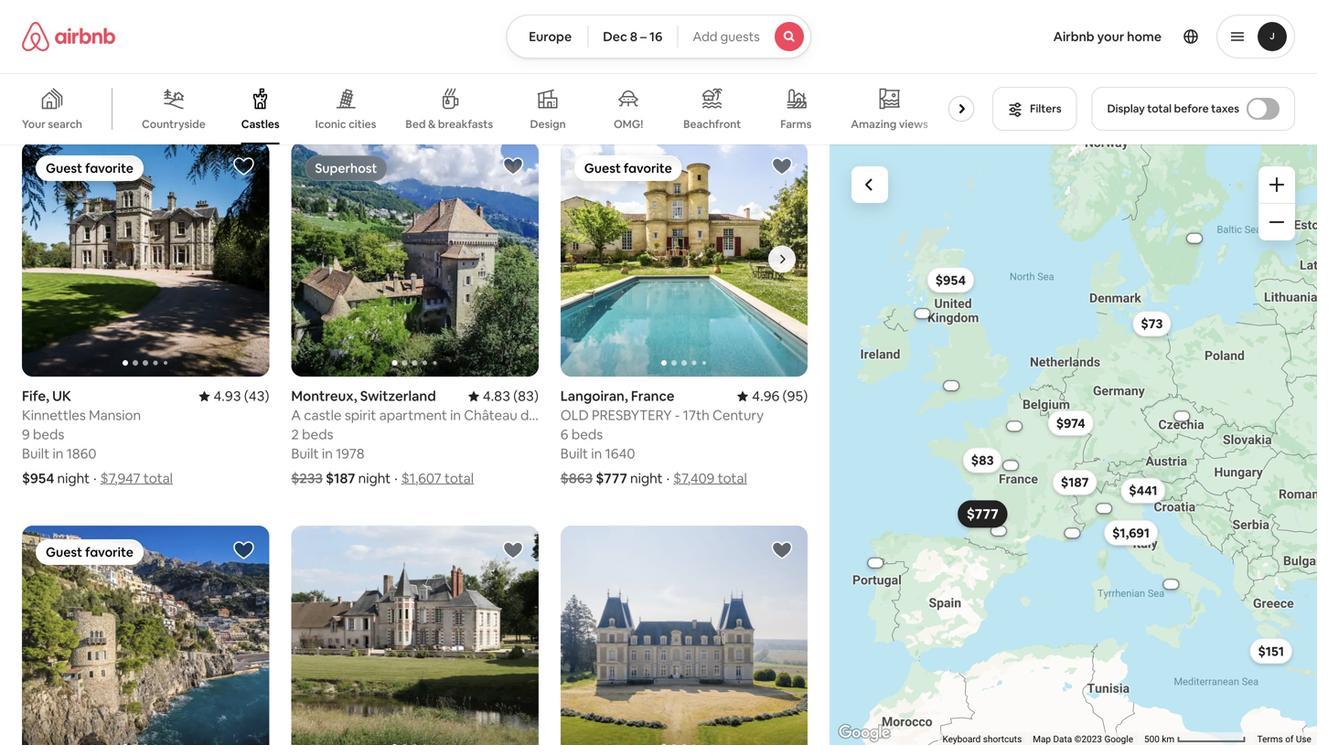 Task type: locate. For each thing, give the bounding box(es) containing it.
0 horizontal spatial ·
[[93, 470, 97, 488]]

night
[[57, 470, 90, 488], [358, 470, 391, 488], [630, 470, 663, 488]]

total right $7,947
[[143, 470, 173, 488]]

2 · from the left
[[395, 470, 398, 488]]

of
[[1286, 734, 1294, 745]]

in inside 2 beds built in 1978 $233 $187 night · $1,607 total
[[322, 445, 333, 463]]

-
[[675, 407, 680, 424]]

group
[[0, 73, 982, 145], [22, 142, 269, 377], [291, 142, 539, 377], [561, 142, 808, 377], [22, 526, 269, 746], [291, 526, 539, 746], [561, 526, 808, 746]]

$151 button
[[1250, 639, 1293, 664]]

0 horizontal spatial $777
[[596, 470, 627, 488]]

add to wishlist: positano, italy image
[[233, 540, 255, 562]]

built
[[22, 445, 50, 463], [291, 445, 319, 463], [561, 445, 588, 463]]

countryside
[[142, 117, 206, 131]]

2 horizontal spatial beds
[[572, 426, 603, 444]]

3 in from the left
[[591, 445, 602, 463]]

2 beds built in 1978 $233 $187 night · $1,607 total
[[291, 426, 474, 488]]

beds inside 2 beds built in 1978 $233 $187 night · $1,607 total
[[302, 426, 333, 444]]

4.96 out of 5 average rating,  95 reviews image
[[738, 387, 808, 405]]

omg!
[[614, 117, 643, 131]]

in left 1860
[[53, 445, 63, 463]]

1 beds from the left
[[33, 426, 64, 444]]

add to wishlist: montreux, switzerland image
[[502, 156, 524, 178]]

none search field containing europe
[[506, 15, 811, 59]]

keyboard
[[943, 734, 981, 745]]

$954
[[936, 272, 966, 288], [22, 470, 54, 488]]

$187 inside 2 beds built in 1978 $233 $187 night · $1,607 total
[[326, 470, 355, 488]]

0 horizontal spatial night
[[57, 470, 90, 488]]

None search field
[[506, 15, 811, 59]]

built down 2
[[291, 445, 319, 463]]

use
[[1297, 734, 1312, 745]]

4.96 (95)
[[752, 387, 808, 405]]

0 vertical spatial $954
[[936, 272, 966, 288]]

beds right 2
[[302, 426, 333, 444]]

1 horizontal spatial beds
[[302, 426, 333, 444]]

$187 down 1978
[[326, 470, 355, 488]]

$83 button
[[963, 448, 1002, 473]]

castles
[[45, 102, 88, 119]]

&
[[428, 117, 436, 131]]

1 built from the left
[[22, 445, 50, 463]]

iconic
[[315, 117, 346, 131]]

add guests
[[693, 28, 760, 45]]

1 · from the left
[[93, 470, 97, 488]]

$7,409 total button
[[674, 470, 747, 488]]

$187
[[326, 470, 355, 488], [1061, 475, 1089, 491]]

total right "$7,409"
[[718, 470, 747, 488]]

$1,691 button
[[1105, 520, 1158, 546]]

century
[[713, 407, 764, 424]]

2 horizontal spatial ·
[[667, 470, 670, 488]]

beds down kinnettles
[[33, 426, 64, 444]]

$7,947 total button
[[100, 470, 173, 488]]

zoom in image
[[1270, 178, 1285, 192]]

1 horizontal spatial in
[[322, 445, 333, 463]]

1 horizontal spatial built
[[291, 445, 319, 463]]

$777 button
[[958, 501, 1008, 528]]

add to wishlist: langoiran, france image
[[771, 156, 793, 178]]

total inside langoiran, france old presbytery - 17th century 6 beds built in 1640 $863 $777 night · $7,409 total
[[718, 470, 747, 488]]

1 horizontal spatial $777
[[967, 506, 999, 523]]

your search
[[22, 117, 82, 131]]

1 horizontal spatial $187
[[1061, 475, 1089, 491]]

night down 1640
[[630, 470, 663, 488]]

2 horizontal spatial in
[[591, 445, 602, 463]]

1 horizontal spatial ·
[[395, 470, 398, 488]]

3 · from the left
[[667, 470, 670, 488]]

total inside 2 beds built in 1978 $233 $187 night · $1,607 total
[[445, 470, 474, 488]]

4.93 out of 5 average rating,  43 reviews image
[[199, 387, 269, 405]]

profile element
[[833, 0, 1296, 73]]

beds inside fife, uk kinnettles mansion 9 beds built in 1860 $954 night · $7,947 total
[[33, 426, 64, 444]]

in inside fife, uk kinnettles mansion 9 beds built in 1860 $954 night · $7,947 total
[[53, 445, 63, 463]]

zoom out image
[[1270, 215, 1285, 230]]

©2023
[[1075, 734, 1103, 745]]

search
[[48, 117, 82, 131]]

night down 1978
[[358, 470, 391, 488]]

$777 down "$83"
[[967, 506, 999, 523]]

1 horizontal spatial $954
[[936, 272, 966, 288]]

4.83 out of 5 average rating,  83 reviews image
[[468, 387, 539, 405]]

1 in from the left
[[53, 445, 63, 463]]

$187 down $974 button
[[1061, 475, 1089, 491]]

· left $7,947
[[93, 470, 97, 488]]

before
[[1174, 102, 1209, 116]]

total inside fife, uk kinnettles mansion 9 beds built in 1860 $954 night · $7,947 total
[[143, 470, 173, 488]]

2 night from the left
[[358, 470, 391, 488]]

(95)
[[783, 387, 808, 405]]

$7,409
[[674, 470, 715, 488]]

1 night from the left
[[57, 470, 90, 488]]

beds right 6
[[572, 426, 603, 444]]

2 beds from the left
[[302, 426, 333, 444]]

$777
[[596, 470, 627, 488], [967, 506, 999, 523]]

google map
showing 20 stays. region
[[830, 145, 1318, 746]]

airbnb
[[1054, 28, 1095, 45]]

dec
[[603, 28, 628, 45]]

amazing
[[851, 117, 897, 131]]

built down 6
[[561, 445, 588, 463]]

langoiran,
[[561, 387, 628, 405]]

total right $1,607
[[445, 470, 474, 488]]

$441
[[1129, 483, 1158, 499]]

0 horizontal spatial in
[[53, 445, 63, 463]]

europe button
[[506, 15, 589, 59]]

night down 1860
[[57, 470, 90, 488]]

night inside fife, uk kinnettles mansion 9 beds built in 1860 $954 night · $7,947 total
[[57, 470, 90, 488]]

$187 inside button
[[1061, 475, 1089, 491]]

night inside 2 beds built in 1978 $233 $187 night · $1,607 total
[[358, 470, 391, 488]]

beds
[[33, 426, 64, 444], [302, 426, 333, 444], [572, 426, 603, 444]]

montreux,
[[291, 387, 357, 405]]

filters
[[1030, 102, 1062, 116]]

$954 inside fife, uk kinnettles mansion 9 beds built in 1860 $954 night · $7,947 total
[[22, 470, 54, 488]]

0 horizontal spatial beds
[[33, 426, 64, 444]]

3 night from the left
[[630, 470, 663, 488]]

1 vertical spatial $777
[[967, 506, 999, 523]]

0 vertical spatial $777
[[596, 470, 627, 488]]

old
[[561, 407, 589, 424]]

0 horizontal spatial $187
[[326, 470, 355, 488]]

night inside langoiran, france old presbytery - 17th century 6 beds built in 1640 $863 $777 night · $7,409 total
[[630, 470, 663, 488]]

built down 9
[[22, 445, 50, 463]]

1 horizontal spatial night
[[358, 470, 391, 488]]

2 horizontal spatial night
[[630, 470, 663, 488]]

$974
[[1057, 415, 1086, 432]]

· inside fife, uk kinnettles mansion 9 beds built in 1860 $954 night · $7,947 total
[[93, 470, 97, 488]]

2 horizontal spatial built
[[561, 445, 588, 463]]

500
[[1145, 734, 1160, 745]]

0 horizontal spatial built
[[22, 445, 50, 463]]

17th
[[683, 407, 710, 424]]

views
[[899, 117, 929, 131]]

· left "$7,409"
[[667, 470, 670, 488]]

3 built from the left
[[561, 445, 588, 463]]

0 horizontal spatial $954
[[22, 470, 54, 488]]

add to wishlist: room in tiercé, france image
[[771, 540, 793, 562]]

$83
[[972, 452, 994, 469]]

google image
[[835, 722, 895, 746]]

in left 1640
[[591, 445, 602, 463]]

· left $1,607
[[395, 470, 398, 488]]

·
[[93, 470, 97, 488], [395, 470, 398, 488], [667, 470, 670, 488]]

uk
[[52, 387, 71, 405]]

$73 button
[[1133, 311, 1172, 337]]

3 beds from the left
[[572, 426, 603, 444]]

france
[[631, 387, 675, 405]]

$7,947
[[100, 470, 140, 488]]

in left 1978
[[322, 445, 333, 463]]

beds inside langoiran, france old presbytery - 17th century 6 beds built in 1640 $863 $777 night · $7,409 total
[[572, 426, 603, 444]]

$954 inside button
[[936, 272, 966, 288]]

$187 button
[[1053, 470, 1098, 496]]

2 in from the left
[[322, 445, 333, 463]]

1978
[[336, 445, 365, 463]]

$1,607
[[401, 470, 442, 488]]

kinnettles
[[22, 407, 86, 424]]

total
[[1148, 102, 1172, 116], [143, 470, 173, 488], [445, 470, 474, 488], [718, 470, 747, 488]]

4.96
[[752, 387, 780, 405]]

2 built from the left
[[291, 445, 319, 463]]

$777 down 1640
[[596, 470, 627, 488]]

1 vertical spatial $954
[[22, 470, 54, 488]]



Task type: vqa. For each thing, say whether or not it's contained in the screenshot.
group containing Iconic cities
yes



Task type: describe. For each thing, give the bounding box(es) containing it.
europe
[[529, 28, 572, 45]]

dec 8 – 16
[[603, 28, 663, 45]]

500 km button
[[1139, 733, 1252, 746]]

guests
[[721, 28, 760, 45]]

farms
[[781, 117, 812, 131]]

your
[[1098, 28, 1125, 45]]

fife,
[[22, 387, 49, 405]]

map
[[1033, 734, 1051, 745]]

add guests button
[[677, 15, 811, 59]]

$151
[[1259, 643, 1285, 660]]

data
[[1054, 734, 1073, 745]]

$974 button
[[1048, 411, 1094, 436]]

fife, uk kinnettles mansion 9 beds built in 1860 $954 night · $7,947 total
[[22, 387, 173, 488]]

langoiran, france old presbytery - 17th century 6 beds built in 1640 $863 $777 night · $7,409 total
[[561, 387, 764, 488]]

1640
[[605, 445, 635, 463]]

$777 inside button
[[967, 506, 999, 523]]

4.93 (43)
[[214, 387, 269, 405]]

iconic cities
[[315, 117, 376, 131]]

presbytery
[[592, 407, 672, 424]]

cities
[[349, 117, 376, 131]]

airbnb your home link
[[1043, 17, 1173, 56]]

2
[[291, 426, 299, 444]]

built inside langoiran, france old presbytery - 17th century 6 beds built in 1640 $863 $777 night · $7,409 total
[[561, 445, 588, 463]]

6
[[561, 426, 569, 444]]

add to wishlist: fife, uk image
[[233, 156, 255, 178]]

home
[[1127, 28, 1162, 45]]

montreux, switzerland
[[291, 387, 436, 405]]

$1,691
[[1113, 525, 1150, 541]]

shortcuts
[[984, 734, 1022, 745]]

built inside 2 beds built in 1978 $233 $187 night · $1,607 total
[[291, 445, 319, 463]]

terms
[[1258, 734, 1284, 745]]

$777 inside langoiran, france old presbytery - 17th century 6 beds built in 1640 $863 $777 night · $7,409 total
[[596, 470, 627, 488]]

filters button
[[993, 87, 1078, 131]]

built inside fife, uk kinnettles mansion 9 beds built in 1860 $954 night · $7,947 total
[[22, 445, 50, 463]]

add to wishlist: villeherviers, france image
[[502, 540, 524, 562]]

1860
[[66, 445, 96, 463]]

dec 8 – 16 button
[[588, 15, 678, 59]]

4.93
[[214, 387, 241, 405]]

your
[[22, 117, 46, 131]]

16
[[650, 28, 663, 45]]

in inside langoiran, france old presbytery - 17th century 6 beds built in 1640 $863 $777 night · $7,409 total
[[591, 445, 602, 463]]

bed
[[406, 117, 426, 131]]

group containing iconic cities
[[0, 73, 982, 145]]

· inside langoiran, france old presbytery - 17th century 6 beds built in 1640 $863 $777 night · $7,409 total
[[667, 470, 670, 488]]

(43)
[[244, 387, 269, 405]]

terms of use link
[[1258, 734, 1312, 745]]

$954 button
[[928, 267, 975, 293]]

km
[[1162, 734, 1175, 745]]

switzerland
[[360, 387, 436, 405]]

bed & breakfasts
[[406, 117, 493, 131]]

amazing views
[[851, 117, 929, 131]]

(83)
[[514, 387, 539, 405]]

display total before taxes
[[1108, 102, 1240, 116]]

display
[[1108, 102, 1145, 116]]

661
[[22, 102, 43, 119]]

airbnb your home
[[1054, 28, 1162, 45]]

$441 button
[[1121, 478, 1166, 504]]

mansion
[[89, 407, 141, 424]]

9
[[22, 426, 30, 444]]

add
[[693, 28, 718, 45]]

8
[[630, 28, 638, 45]]

$233
[[291, 470, 323, 488]]

4.83 (83)
[[483, 387, 539, 405]]

keyboard shortcuts
[[943, 734, 1022, 745]]

$863
[[561, 470, 593, 488]]

taxes
[[1212, 102, 1240, 116]]

total left before
[[1148, 102, 1172, 116]]

breakfasts
[[438, 117, 493, 131]]

· inside 2 beds built in 1978 $233 $187 night · $1,607 total
[[395, 470, 398, 488]]

design
[[530, 117, 566, 131]]

map data ©2023 google
[[1033, 734, 1134, 745]]

beachfront
[[684, 117, 741, 131]]

4.83
[[483, 387, 511, 405]]

–
[[641, 28, 647, 45]]

$73
[[1141, 316, 1163, 332]]

$1,607 total button
[[401, 470, 474, 488]]



